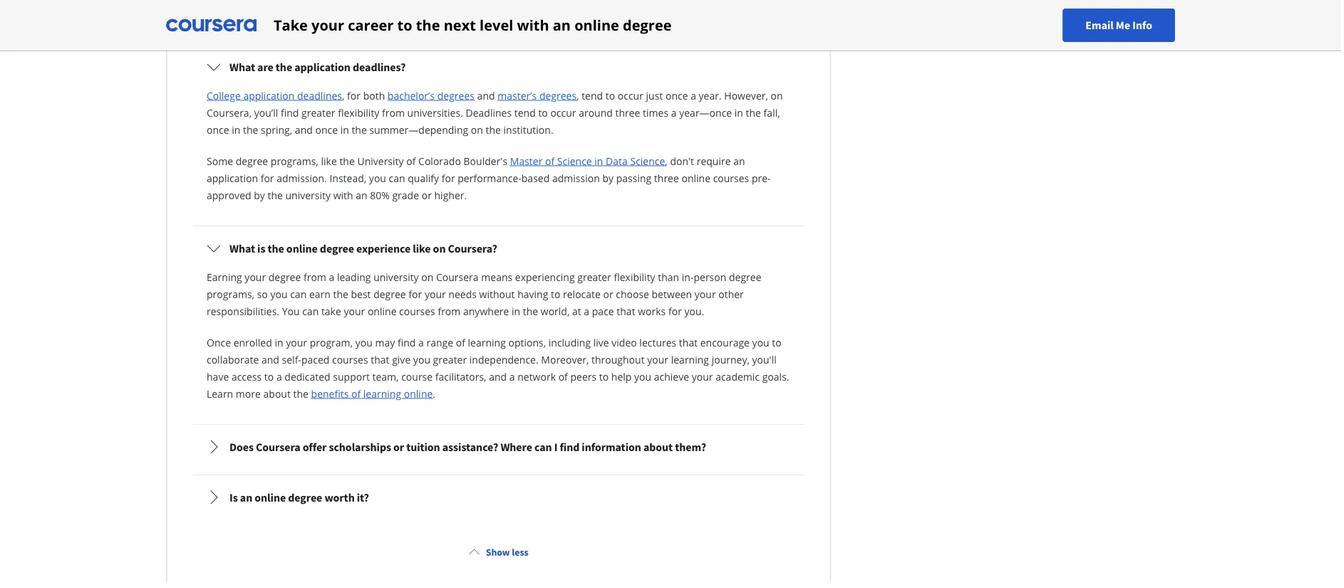 Task type: describe. For each thing, give the bounding box(es) containing it.
on down deadlines
[[471, 123, 483, 136]]

higher.
[[434, 189, 467, 202]]

spring,
[[261, 123, 292, 136]]

application inside , don't require an application for admission. instead, you can qualify for performance-based admission by passing three online courses pre- approved by the university with an 80% grade or higher.
[[207, 171, 258, 185]]

a right times
[[671, 106, 677, 119]]

to right access at the bottom of page
[[264, 370, 274, 384]]

means
[[481, 270, 513, 284]]

a left the range
[[418, 336, 424, 350]]

next
[[444, 15, 476, 35]]

a right the at in the left bottom of the page
[[584, 305, 589, 318]]

institution.
[[504, 123, 553, 136]]

collaborate
[[207, 353, 259, 367]]

an right level
[[553, 15, 571, 35]]

peers
[[570, 370, 597, 384]]

master's degrees link
[[498, 89, 577, 102]]

greater inside earning your degree from a leading university on coursera means experiencing greater flexibility than in-person degree programs, so you can earn the best degree for your needs without having to relocate or choose between your other responsibilities. you can take your online courses from anywhere in the world, at a pace that works for you.
[[577, 270, 611, 284]]

1 vertical spatial application
[[243, 89, 295, 102]]

online inside earning your degree from a leading university on coursera means experiencing greater flexibility than in-person degree programs, so you can earn the best degree for your needs without having to relocate or choose between your other responsibilities. you can take your online courses from anywhere in the world, at a pace that works for you.
[[368, 305, 397, 318]]

greater inside , tend to occur just once a year. however, on coursera, you'll find greater flexibility from universities. deadlines tend to occur around three times a year—once in the fall, once in the spring, and once in the summer—depending on the institution.
[[301, 106, 335, 119]]

does coursera offer scholarships or tuition assistance? where can i find information about them?
[[229, 440, 706, 455]]

academic
[[716, 370, 760, 384]]

coursera,
[[207, 106, 252, 119]]

on up fall,
[[771, 89, 783, 102]]

access
[[232, 370, 262, 384]]

and down independence.
[[489, 370, 507, 384]]

a down self-
[[276, 370, 282, 384]]

2 horizontal spatial once
[[666, 89, 688, 102]]

graduate
[[207, 7, 250, 20]]

college application deadlines , for both bachelor's degrees and master's degrees
[[207, 89, 577, 102]]

the down both
[[352, 123, 367, 136]]

your up self-
[[286, 336, 307, 350]]

1 vertical spatial that
[[679, 336, 698, 350]]

about inside dropdown button
[[643, 440, 673, 455]]

flexibility inside , tend to occur just once a year. however, on coursera, you'll find greater flexibility from universities. deadlines tend to occur around three times a year—once in the fall, once in the spring, and once in the summer—depending on the institution.
[[338, 106, 379, 119]]

times
[[643, 106, 669, 119]]

throughout
[[592, 353, 645, 367]]

give
[[392, 353, 411, 367]]

deadlines
[[466, 106, 512, 119]]

at
[[572, 305, 581, 318]]

paced
[[301, 353, 330, 367]]

for left needs
[[409, 288, 422, 301]]

three inside , tend to occur just once a year. however, on coursera, you'll find greater flexibility from universities. deadlines tend to occur around three times a year—once in the fall, once in the spring, and once in the summer—depending on the institution.
[[615, 106, 640, 119]]

don't
[[670, 154, 694, 168]]

team,
[[372, 370, 399, 384]]

show less button
[[463, 540, 534, 566]]

course
[[401, 370, 433, 384]]

you inside , don't require an application for admission. instead, you can qualify for performance-based admission by passing three online courses pre- approved by the university with an 80% grade or higher.
[[369, 171, 386, 185]]

the left fall,
[[746, 106, 761, 119]]

needs
[[449, 288, 477, 301]]

the right the is
[[268, 242, 284, 256]]

your down best
[[344, 305, 365, 318]]

one
[[377, 7, 395, 20]]

program,
[[310, 336, 353, 350]]

0 horizontal spatial ,
[[342, 89, 345, 102]]

in-
[[682, 270, 694, 284]]

from inside , tend to occur just once a year. however, on coursera, you'll find greater flexibility from universities. deadlines tend to occur around three times a year—once in the fall, once in the spring, and once in the summer—depending on the institution.
[[382, 106, 405, 119]]

for left admission.
[[261, 171, 274, 185]]

facilitators,
[[435, 370, 486, 384]]

the down having
[[523, 305, 538, 318]]

for left both
[[347, 89, 361, 102]]

greater inside once enrolled in your program, you may find a range of learning options, including live video lectures that encourage you to collaborate and self-paced courses that give you greater independence. moreover, throughout your learning journey, you'll have access to a dedicated support team, course facilitators, and a network of peers to help you achieve your academic goals. learn more about the
[[433, 353, 467, 367]]

moreover,
[[541, 353, 589, 367]]

once
[[207, 336, 231, 350]]

take your career to the next level with an online degree
[[274, 15, 672, 35]]

to up you'll
[[772, 336, 782, 350]]

bachelor's
[[388, 89, 435, 102]]

flexibility inside earning your degree from a leading university on coursera means experiencing greater flexibility than in-person degree programs, so you can earn the best degree for your needs without having to relocate or choose between your other responsibilities. you can take your online courses from anywhere in the world, at a pace that works for you.
[[614, 270, 655, 284]]

1 horizontal spatial occur
[[618, 89, 643, 102]]

instead,
[[330, 171, 366, 185]]

leading
[[337, 270, 371, 284]]

bachelor's degrees link
[[388, 89, 475, 102]]

is an online degree worth it? button
[[195, 478, 802, 518]]

some
[[207, 154, 233, 168]]

coursera?
[[448, 242, 497, 256]]

however,
[[724, 89, 768, 102]]

or inside earning your degree from a leading university on coursera means experiencing greater flexibility than in-person degree programs, so you can earn the best degree for your needs without having to relocate or choose between your other responsibilities. you can take your online courses from anywhere in the world, at a pace that works for you.
[[603, 288, 613, 301]]

without
[[479, 288, 515, 301]]

your down lectures
[[647, 353, 669, 367]]

than
[[658, 270, 679, 284]]

benefits of learning online link
[[311, 387, 433, 401]]

with inside , don't require an application for admission. instead, you can qualify for performance-based admission by passing three online courses pre- approved by the university with an 80% grade or higher.
[[333, 189, 353, 202]]

the left next
[[416, 15, 440, 35]]

that inside earning your degree from a leading university on coursera means experiencing greater flexibility than in-person degree programs, so you can earn the best degree for your needs without having to relocate or choose between your other responsibilities. you can take your online courses from anywhere in the world, at a pace that works for you.
[[617, 305, 635, 318]]

the right are
[[276, 60, 292, 74]]

your right the achieve
[[692, 370, 713, 384]]

1 vertical spatial tend
[[514, 106, 536, 119]]

once enrolled in your program, you may find a range of learning options, including live video lectures that encourage you to collaborate and self-paced courses that give you greater independence. moreover, throughout your learning journey, you'll have access to a dedicated support team, course facilitators, and a network of peers to help you achieve your academic goals. learn more about the
[[207, 336, 789, 401]]

learn
[[207, 387, 233, 401]]

is
[[229, 491, 238, 505]]

including
[[549, 336, 591, 350]]

in down deadlines
[[340, 123, 349, 136]]

of down moreover,
[[558, 370, 568, 384]]

dedicated
[[285, 370, 330, 384]]

to down master's degrees 'link'
[[538, 106, 548, 119]]

and up deadlines
[[477, 89, 495, 102]]

you up you'll
[[752, 336, 769, 350]]

0 horizontal spatial learning
[[363, 387, 401, 401]]

have
[[207, 370, 229, 384]]

choose
[[616, 288, 649, 301]]

college
[[207, 89, 241, 102]]

where
[[501, 440, 532, 455]]

less
[[512, 547, 529, 559]]

a down independence.
[[509, 370, 515, 384]]

find inside once enrolled in your program, you may find a range of learning options, including live video lectures that encourage you to collaborate and self-paced courses that give you greater independence. moreover, throughout your learning journey, you'll have access to a dedicated support team, course facilitators, and a network of peers to help you achieve your academic goals. learn more about the
[[398, 336, 416, 350]]

or inside , don't require an application for admission. instead, you can qualify for performance-based admission by passing three online courses pre- approved by the university with an 80% grade or higher.
[[422, 189, 432, 202]]

self-
[[282, 353, 301, 367]]

0 vertical spatial by
[[603, 171, 614, 185]]

can up you
[[290, 288, 307, 301]]

what for what is the online degree experience like on coursera?
[[229, 242, 255, 256]]

person
[[694, 270, 726, 284]]

to inside earning your degree from a leading university on coursera means experiencing greater flexibility than in-person degree programs, so you can earn the best degree for your needs without having to relocate or choose between your other responsibilities. you can take your online courses from anywhere in the world, at a pace that works for you.
[[551, 288, 560, 301]]

what are the application deadlines?
[[229, 60, 406, 74]]

1 horizontal spatial learning
[[468, 336, 506, 350]]

for up the higher.
[[442, 171, 455, 185]]

a up earn
[[329, 270, 334, 284]]

to left the help on the left of page
[[599, 370, 609, 384]]

email me info
[[1086, 18, 1152, 32]]

in down the however,
[[735, 106, 743, 119]]

of up based
[[545, 154, 555, 168]]

the up instead,
[[340, 154, 355, 168]]

2 vertical spatial that
[[371, 353, 389, 367]]

you up course
[[413, 353, 430, 367]]

degree up the just
[[623, 15, 672, 35]]

your right the take
[[311, 15, 344, 35]]

degree right the some
[[236, 154, 268, 168]]

independence.
[[469, 353, 539, 367]]

80%
[[370, 189, 390, 202]]

find inside , tend to occur just once a year. however, on coursera, you'll find greater flexibility from universities. deadlines tend to occur around three times a year—once in the fall, once in the spring, and once in the summer—depending on the institution.
[[281, 106, 299, 119]]

you'll
[[752, 353, 777, 367]]

approved
[[207, 189, 251, 202]]

the inside , don't require an application for admission. instead, you can qualify for performance-based admission by passing three online courses pre- approved by the university with an 80% grade or higher.
[[268, 189, 283, 202]]

college application deadlines link
[[207, 89, 342, 102]]

of down support at the bottom left of the page
[[351, 387, 361, 401]]

range
[[426, 336, 453, 350]]

2 horizontal spatial from
[[438, 305, 461, 318]]

works
[[638, 305, 666, 318]]

0 horizontal spatial once
[[207, 123, 229, 136]]

support
[[333, 370, 370, 384]]

and inside , tend to occur just once a year. however, on coursera, you'll find greater flexibility from universities. deadlines tend to occur around three times a year—once in the fall, once in the spring, and once in the summer—depending on the institution.
[[295, 123, 313, 136]]

2 science from the left
[[630, 154, 665, 168]]

may
[[375, 336, 395, 350]]

2 horizontal spatial learning
[[671, 353, 709, 367]]

graduate degrees link
[[207, 7, 290, 20]]

lectures
[[640, 336, 676, 350]]

a left year. on the right
[[691, 89, 696, 102]]

so
[[257, 288, 268, 301]]

degree up other
[[729, 270, 762, 284]]

the inside once enrolled in your program, you may find a range of learning options, including live video lectures that encourage you to collaborate and self-paced courses that give you greater independence. moreover, throughout your learning journey, you'll have access to a dedicated support team, course facilitators, and a network of peers to help you achieve your academic goals. learn more about the
[[293, 387, 309, 401]]

to up the around
[[606, 89, 615, 102]]

an left 80%
[[356, 189, 367, 202]]

scholarships
[[329, 440, 391, 455]]

encourage
[[700, 336, 750, 350]]

offer
[[303, 440, 327, 455]]

to right one
[[397, 15, 412, 35]]

application inside dropdown button
[[294, 60, 351, 74]]

0 vertical spatial tend
[[582, 89, 603, 102]]

boulder's
[[464, 154, 507, 168]]

in inside once enrolled in your program, you may find a range of learning options, including live video lectures that encourage you to collaborate and self-paced courses that give you greater independence. moreover, throughout your learning journey, you'll have access to a dedicated support team, course facilitators, and a network of peers to help you achieve your academic goals. learn more about the
[[275, 336, 283, 350]]

the left best
[[333, 288, 348, 301]]

the down deadlines
[[486, 123, 501, 136]]

what for what are the application deadlines?
[[229, 60, 255, 74]]

journey,
[[712, 353, 750, 367]]

grade
[[392, 189, 419, 202]]

i
[[554, 440, 558, 455]]

in down coursera,
[[232, 123, 240, 136]]

both
[[363, 89, 385, 102]]

is an online degree worth it?
[[229, 491, 369, 505]]

1 vertical spatial occur
[[550, 106, 576, 119]]

you'll
[[254, 106, 278, 119]]

based
[[522, 171, 550, 185]]



Task type: locate. For each thing, give the bounding box(es) containing it.
courses inside once enrolled in your program, you may find a range of learning options, including live video lectures that encourage you to collaborate and self-paced courses that give you greater independence. moreover, throughout your learning journey, you'll have access to a dedicated support team, course facilitators, and a network of peers to help you achieve your academic goals. learn more about the
[[332, 353, 368, 367]]

courses inside , don't require an application for admission. instead, you can qualify for performance-based admission by passing three online courses pre- approved by the university with an 80% grade or higher.
[[713, 171, 749, 185]]

0 horizontal spatial like
[[321, 154, 337, 168]]

what left the is
[[229, 242, 255, 256]]

0 horizontal spatial university
[[285, 189, 331, 202]]

coursera up needs
[[436, 270, 479, 284]]

tend up institution.
[[514, 106, 536, 119]]

.
[[433, 387, 435, 401]]

the down admission.
[[268, 189, 283, 202]]

1 horizontal spatial ,
[[577, 89, 579, 102]]

about inside once enrolled in your program, you may find a range of learning options, including live video lectures that encourage you to collaborate and self-paced courses that give you greater independence. moreover, throughout your learning journey, you'll have access to a dedicated support team, course facilitators, and a network of peers to help you achieve your academic goals. learn more about the
[[263, 387, 291, 401]]

in up self-
[[275, 336, 283, 350]]

take right the take
[[312, 7, 332, 20]]

help
[[611, 370, 632, 384]]

0 vertical spatial take
[[312, 7, 332, 20]]

in down having
[[512, 305, 520, 318]]

learning up the achieve
[[671, 353, 709, 367]]

0 horizontal spatial between
[[334, 7, 375, 20]]

, up the around
[[577, 89, 579, 102]]

you
[[282, 305, 300, 318]]

2 vertical spatial application
[[207, 171, 258, 185]]

degree up leading
[[320, 242, 354, 256]]

degrees right graduate
[[253, 7, 290, 20]]

1 what from the top
[[229, 60, 255, 74]]

0 horizontal spatial three
[[418, 7, 443, 20]]

qualify
[[408, 171, 439, 185]]

greater up relocate
[[577, 270, 611, 284]]

1 horizontal spatial find
[[398, 336, 416, 350]]

and right "spring,"
[[295, 123, 313, 136]]

0 horizontal spatial find
[[281, 106, 299, 119]]

1 horizontal spatial greater
[[433, 353, 467, 367]]

between inside earning your degree from a leading university on coursera means experiencing greater flexibility than in-person degree programs, so you can earn the best degree for your needs without having to relocate or choose between your other responsibilities. you can take your online courses from anywhere in the world, at a pace that works for you.
[[652, 288, 692, 301]]

or left tuition
[[393, 440, 404, 455]]

1 vertical spatial by
[[254, 189, 265, 202]]

benefits
[[311, 387, 349, 401]]

university inside earning your degree from a leading university on coursera means experiencing greater flexibility than in-person degree programs, so you can earn the best degree for your needs without having to relocate or choose between your other responsibilities. you can take your online courses from anywhere in the world, at a pace that works for you.
[[374, 270, 419, 284]]

other
[[719, 288, 744, 301]]

0 horizontal spatial coursera
[[256, 440, 300, 455]]

2 horizontal spatial courses
[[713, 171, 749, 185]]

0 horizontal spatial greater
[[301, 106, 335, 119]]

master's
[[498, 89, 537, 102]]

0 vertical spatial greater
[[301, 106, 335, 119]]

courses up support at the bottom left of the page
[[332, 353, 368, 367]]

that
[[617, 305, 635, 318], [679, 336, 698, 350], [371, 353, 389, 367]]

you left the may
[[355, 336, 373, 350]]

your up so
[[245, 270, 266, 284]]

to
[[397, 15, 412, 35], [606, 89, 615, 102], [538, 106, 548, 119], [551, 288, 560, 301], [772, 336, 782, 350], [264, 370, 274, 384], [599, 370, 609, 384]]

1 vertical spatial three
[[615, 106, 640, 119]]

programs, up admission.
[[271, 154, 318, 168]]

2 horizontal spatial find
[[560, 440, 580, 455]]

0 vertical spatial application
[[294, 60, 351, 74]]

0 horizontal spatial about
[[263, 387, 291, 401]]

1 vertical spatial take
[[321, 305, 341, 318]]

email
[[1086, 18, 1114, 32]]

1 vertical spatial what
[[229, 242, 255, 256]]

coursera
[[436, 270, 479, 284], [256, 440, 300, 455]]

online inside , don't require an application for admission. instead, you can qualify for performance-based admission by passing three online courses pre- approved by the university with an 80% grade or higher.
[[682, 171, 711, 185]]

0 vertical spatial learning
[[468, 336, 506, 350]]

on inside dropdown button
[[433, 242, 446, 256]]

about left them?
[[643, 440, 673, 455]]

your down person
[[695, 288, 716, 301]]

coursera inside earning your degree from a leading university on coursera means experiencing greater flexibility than in-person degree programs, so you can earn the best degree for your needs without having to relocate or choose between your other responsibilities. you can take your online courses from anywhere in the world, at a pace that works for you.
[[436, 270, 479, 284]]

from down college application deadlines , for both bachelor's degrees and master's degrees
[[382, 106, 405, 119]]

occur
[[618, 89, 643, 102], [550, 106, 576, 119]]

1 vertical spatial or
[[603, 288, 613, 301]]

and
[[398, 7, 415, 20], [477, 89, 495, 102], [295, 123, 313, 136], [262, 353, 279, 367], [489, 370, 507, 384]]

and left self-
[[262, 353, 279, 367]]

take inside earning your degree from a leading university on coursera means experiencing greater flexibility than in-person degree programs, so you can earn the best degree for your needs without having to relocate or choose between your other responsibilities. you can take your online courses from anywhere in the world, at a pace that works for you.
[[321, 305, 341, 318]]

2 vertical spatial greater
[[433, 353, 467, 367]]

degree
[[623, 15, 672, 35], [236, 154, 268, 168], [320, 242, 354, 256], [269, 270, 301, 284], [729, 270, 762, 284], [374, 288, 406, 301], [288, 491, 322, 505]]

colorado
[[418, 154, 461, 168]]

pace
[[592, 305, 614, 318]]

between down than
[[652, 288, 692, 301]]

about
[[263, 387, 291, 401], [643, 440, 673, 455]]

, for flexibility
[[577, 89, 579, 102]]

like
[[321, 154, 337, 168], [413, 242, 431, 256]]

, inside , tend to occur just once a year. however, on coursera, you'll find greater flexibility from universities. deadlines tend to occur around three times a year—once in the fall, once in the spring, and once in the summer—depending on the institution.
[[577, 89, 579, 102]]

1 vertical spatial greater
[[577, 270, 611, 284]]

1 vertical spatial between
[[652, 288, 692, 301]]

your
[[311, 15, 344, 35], [245, 270, 266, 284], [425, 288, 446, 301], [695, 288, 716, 301], [344, 305, 365, 318], [286, 336, 307, 350], [647, 353, 669, 367], [692, 370, 713, 384]]

science up admission
[[557, 154, 592, 168]]

0 vertical spatial occur
[[618, 89, 643, 102]]

0 vertical spatial flexibility
[[338, 106, 379, 119]]

that down the may
[[371, 353, 389, 367]]

0 horizontal spatial occur
[[550, 106, 576, 119]]

0 vertical spatial coursera
[[436, 270, 479, 284]]

2 vertical spatial learning
[[363, 387, 401, 401]]

1 vertical spatial university
[[374, 270, 419, 284]]

1 horizontal spatial like
[[413, 242, 431, 256]]

1 horizontal spatial between
[[652, 288, 692, 301]]

for
[[347, 89, 361, 102], [261, 171, 274, 185], [442, 171, 455, 185], [409, 288, 422, 301], [668, 305, 682, 318]]

can right "graduate degrees" link
[[293, 7, 309, 20]]

1 vertical spatial programs,
[[207, 288, 254, 301]]

2 vertical spatial from
[[438, 305, 461, 318]]

tuition
[[406, 440, 440, 455]]

three inside , don't require an application for admission. instead, you can qualify for performance-based admission by passing three online courses pre- approved by the university with an 80% grade or higher.
[[654, 171, 679, 185]]

, tend to occur just once a year. however, on coursera, you'll find greater flexibility from universities. deadlines tend to occur around three times a year—once in the fall, once in the spring, and once in the summer—depending on the institution.
[[207, 89, 783, 136]]

more
[[236, 387, 261, 401]]

occur down master's degrees 'link'
[[550, 106, 576, 119]]

0 horizontal spatial or
[[393, 440, 404, 455]]

1 science from the left
[[557, 154, 592, 168]]

a
[[691, 89, 696, 102], [671, 106, 677, 119], [329, 270, 334, 284], [584, 305, 589, 318], [418, 336, 424, 350], [276, 370, 282, 384], [509, 370, 515, 384]]

1 horizontal spatial degrees
[[437, 89, 475, 102]]

0 vertical spatial programs,
[[271, 154, 318, 168]]

0 vertical spatial courses
[[713, 171, 749, 185]]

1 horizontal spatial with
[[517, 15, 549, 35]]

or inside dropdown button
[[393, 440, 404, 455]]

you
[[369, 171, 386, 185], [270, 288, 288, 301], [355, 336, 373, 350], [752, 336, 769, 350], [413, 353, 430, 367], [634, 370, 651, 384]]

what inside what is the online degree experience like on coursera? dropdown button
[[229, 242, 255, 256]]

network
[[518, 370, 556, 384]]

degree right best
[[374, 288, 406, 301]]

0 vertical spatial like
[[321, 154, 337, 168]]

show
[[486, 547, 510, 559]]

or down qualify
[[422, 189, 432, 202]]

, inside , don't require an application for admission. instead, you can qualify for performance-based admission by passing three online courses pre- approved by the university with an 80% grade or higher.
[[665, 154, 668, 168]]

the down you'll
[[243, 123, 258, 136]]

2 horizontal spatial three
[[654, 171, 679, 185]]

career
[[348, 15, 394, 35]]

1 horizontal spatial from
[[382, 106, 405, 119]]

three down don't on the top of page
[[654, 171, 679, 185]]

university inside , don't require an application for admission. instead, you can qualify for performance-based admission by passing three online courses pre- approved by the university with an 80% grade or higher.
[[285, 189, 331, 202]]

does coursera offer scholarships or tuition assistance? where can i find information about them? button
[[195, 428, 802, 468]]

by down data
[[603, 171, 614, 185]]

like right experience
[[413, 242, 431, 256]]

performance-
[[458, 171, 522, 185]]

on inside earning your degree from a leading university on coursera means experiencing greater flexibility than in-person degree programs, so you can earn the best degree for your needs without having to relocate or choose between your other responsibilities. you can take your online courses from anywhere in the world, at a pace that works for you.
[[421, 270, 434, 284]]

or up the pace
[[603, 288, 613, 301]]

universities.
[[407, 106, 463, 119]]

, for admission
[[665, 154, 668, 168]]

university
[[285, 189, 331, 202], [374, 270, 419, 284]]

2 vertical spatial courses
[[332, 353, 368, 367]]

, left don't on the top of page
[[665, 154, 668, 168]]

info
[[1133, 18, 1152, 32]]

on left coursera? on the top of page
[[433, 242, 446, 256]]

three left years.
[[418, 7, 443, 20]]

1 horizontal spatial science
[[630, 154, 665, 168]]

with down instead,
[[333, 189, 353, 202]]

can inside dropdown button
[[534, 440, 552, 455]]

0 horizontal spatial courses
[[332, 353, 368, 367]]

find up give
[[398, 336, 416, 350]]

you right the help on the left of page
[[634, 370, 651, 384]]

can inside , don't require an application for admission. instead, you can qualify for performance-based admission by passing three online courses pre- approved by the university with an 80% grade or higher.
[[389, 171, 405, 185]]

three
[[418, 7, 443, 20], [615, 106, 640, 119], [654, 171, 679, 185]]

of right the range
[[456, 336, 465, 350]]

show less
[[486, 547, 529, 559]]

0 horizontal spatial with
[[333, 189, 353, 202]]

degrees right master's
[[539, 89, 577, 102]]

of up qualify
[[406, 154, 416, 168]]

an inside is an online degree worth it? dropdown button
[[240, 491, 252, 505]]

2 vertical spatial find
[[560, 440, 580, 455]]

2 horizontal spatial greater
[[577, 270, 611, 284]]

courses down require on the right top
[[713, 171, 749, 185]]

relocate
[[563, 288, 601, 301]]

can down earn
[[302, 305, 319, 318]]

coursera inside does coursera offer scholarships or tuition assistance? where can i find information about them? dropdown button
[[256, 440, 300, 455]]

what inside what are the application deadlines? dropdown button
[[229, 60, 255, 74]]

degrees up universities.
[[437, 89, 475, 102]]

1 vertical spatial like
[[413, 242, 431, 256]]

assistance?
[[442, 440, 498, 455]]

1 vertical spatial from
[[304, 270, 326, 284]]

1 horizontal spatial once
[[315, 123, 338, 136]]

2 horizontal spatial ,
[[665, 154, 668, 168]]

programs, inside earning your degree from a leading university on coursera means experiencing greater flexibility than in-person degree programs, so you can earn the best degree for your needs without having to relocate or choose between your other responsibilities. you can take your online courses from anywhere in the world, at a pace that works for you.
[[207, 288, 254, 301]]

are
[[257, 60, 273, 74]]

from up earn
[[304, 270, 326, 284]]

them?
[[675, 440, 706, 455]]

can up grade at the top of page
[[389, 171, 405, 185]]

0 vertical spatial what
[[229, 60, 255, 74]]

to up the world,
[[551, 288, 560, 301]]

learning down team,
[[363, 387, 401, 401]]

0 horizontal spatial tend
[[514, 106, 536, 119]]

2 horizontal spatial degrees
[[539, 89, 577, 102]]

is
[[257, 242, 265, 256]]

by
[[603, 171, 614, 185], [254, 189, 265, 202]]

degree left worth
[[288, 491, 322, 505]]

0 vertical spatial about
[[263, 387, 291, 401]]

1 vertical spatial about
[[643, 440, 673, 455]]

0 horizontal spatial from
[[304, 270, 326, 284]]

0 vertical spatial with
[[517, 15, 549, 35]]

what is the online degree experience like on coursera?
[[229, 242, 497, 256]]

your left needs
[[425, 288, 446, 301]]

year.
[[699, 89, 722, 102]]

in left data
[[595, 154, 603, 168]]

data
[[606, 154, 628, 168]]

1 horizontal spatial tend
[[582, 89, 603, 102]]

greater down the range
[[433, 353, 467, 367]]

learning up independence.
[[468, 336, 506, 350]]

anywhere
[[463, 305, 509, 318]]

and right one
[[398, 7, 415, 20]]

like up instead,
[[321, 154, 337, 168]]

world,
[[541, 305, 570, 318]]

0 vertical spatial between
[[334, 7, 375, 20]]

courses inside earning your degree from a leading university on coursera means experiencing greater flexibility than in-person degree programs, so you can earn the best degree for your needs without having to relocate or choose between your other responsibilities. you can take your online courses from anywhere in the world, at a pace that works for you.
[[399, 305, 435, 318]]

2 what from the top
[[229, 242, 255, 256]]

application up approved
[[207, 171, 258, 185]]

require
[[697, 154, 731, 168]]

take down earn
[[321, 305, 341, 318]]

information
[[582, 440, 641, 455]]

1 vertical spatial courses
[[399, 305, 435, 318]]

0 horizontal spatial science
[[557, 154, 592, 168]]

degrees
[[253, 7, 290, 20], [437, 89, 475, 102], [539, 89, 577, 102]]

application up deadlines
[[294, 60, 351, 74]]

1 vertical spatial find
[[398, 336, 416, 350]]

that right lectures
[[679, 336, 698, 350]]

in inside earning your degree from a leading university on coursera means experiencing greater flexibility than in-person degree programs, so you can earn the best degree for your needs without having to relocate or choose between your other responsibilities. you can take your online courses from anywhere in the world, at a pace that works for you.
[[512, 305, 520, 318]]

some degree programs, like the university of colorado boulder's master of science in data science
[[207, 154, 665, 168]]

about right more
[[263, 387, 291, 401]]

take
[[274, 15, 308, 35]]

occur left the just
[[618, 89, 643, 102]]

1 horizontal spatial university
[[374, 270, 419, 284]]

1 horizontal spatial that
[[617, 305, 635, 318]]

an right require on the right top
[[733, 154, 745, 168]]

1 horizontal spatial or
[[422, 189, 432, 202]]

fall,
[[764, 106, 780, 119]]

experiencing
[[515, 270, 575, 284]]

science up passing
[[630, 154, 665, 168]]

1 horizontal spatial three
[[615, 106, 640, 119]]

0 horizontal spatial flexibility
[[338, 106, 379, 119]]

programs,
[[271, 154, 318, 168], [207, 288, 254, 301]]

graduate degrees can take between one and three years.
[[207, 7, 473, 20]]

0 vertical spatial university
[[285, 189, 331, 202]]

degree up you
[[269, 270, 301, 284]]

coursera left the offer
[[256, 440, 300, 455]]

0 vertical spatial three
[[418, 7, 443, 20]]

0 horizontal spatial degrees
[[253, 7, 290, 20]]

email me info button
[[1063, 9, 1175, 42]]

worth
[[325, 491, 355, 505]]

1 vertical spatial with
[[333, 189, 353, 202]]

like inside dropdown button
[[413, 242, 431, 256]]

1 horizontal spatial coursera
[[436, 270, 479, 284]]

university down admission.
[[285, 189, 331, 202]]

find inside dropdown button
[[560, 440, 580, 455]]

in
[[735, 106, 743, 119], [232, 123, 240, 136], [340, 123, 349, 136], [595, 154, 603, 168], [512, 305, 520, 318], [275, 336, 283, 350]]

1 vertical spatial coursera
[[256, 440, 300, 455]]

for left you.
[[668, 305, 682, 318]]

2 vertical spatial or
[[393, 440, 404, 455]]

1 horizontal spatial flexibility
[[614, 270, 655, 284]]

video
[[612, 336, 637, 350]]

from
[[382, 106, 405, 119], [304, 270, 326, 284], [438, 305, 461, 318]]

you inside earning your degree from a leading university on coursera means experiencing greater flexibility than in-person degree programs, so you can earn the best degree for your needs without having to relocate or choose between your other responsibilities. you can take your online courses from anywhere in the world, at a pace that works for you.
[[270, 288, 288, 301]]

programs, down earning
[[207, 288, 254, 301]]

, don't require an application for admission. instead, you can qualify for performance-based admission by passing three online courses pre- approved by the university with an 80% grade or higher.
[[207, 154, 771, 202]]

0 vertical spatial or
[[422, 189, 432, 202]]

0 vertical spatial find
[[281, 106, 299, 119]]

master of science in data science link
[[510, 154, 665, 168]]

1 vertical spatial learning
[[671, 353, 709, 367]]

coursera image
[[166, 14, 257, 37]]

once down deadlines
[[315, 123, 338, 136]]

an right is
[[240, 491, 252, 505]]

the
[[416, 15, 440, 35], [276, 60, 292, 74], [746, 106, 761, 119], [243, 123, 258, 136], [352, 123, 367, 136], [486, 123, 501, 136], [340, 154, 355, 168], [268, 189, 283, 202], [268, 242, 284, 256], [333, 288, 348, 301], [523, 305, 538, 318], [293, 387, 309, 401]]

0 horizontal spatial by
[[254, 189, 265, 202]]

0 horizontal spatial programs,
[[207, 288, 254, 301]]

between left one
[[334, 7, 375, 20]]

1 vertical spatial flexibility
[[614, 270, 655, 284]]

online
[[575, 15, 619, 35], [682, 171, 711, 185], [286, 242, 318, 256], [368, 305, 397, 318], [404, 387, 433, 401], [255, 491, 286, 505]]

university down experience
[[374, 270, 419, 284]]

1 horizontal spatial by
[[603, 171, 614, 185]]

0 vertical spatial that
[[617, 305, 635, 318]]

2 horizontal spatial or
[[603, 288, 613, 301]]

2 horizontal spatial that
[[679, 336, 698, 350]]

flexibility down both
[[338, 106, 379, 119]]

just
[[646, 89, 663, 102]]



Task type: vqa. For each thing, say whether or not it's contained in the screenshot.
the leftmost that
yes



